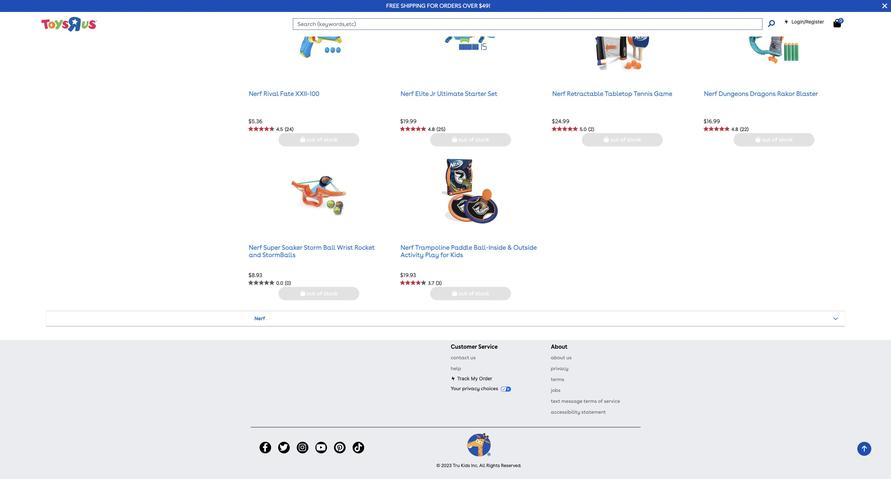 Task type: vqa. For each thing, say whether or not it's contained in the screenshot.


Task type: locate. For each thing, give the bounding box(es) containing it.
stormballs
[[263, 251, 296, 259]]

us down customer service
[[471, 355, 476, 361]]

4.8 for elite
[[428, 126, 435, 132]]

nerf rival fate xxii-100
[[249, 90, 320, 97]]

1 horizontal spatial 4.8
[[732, 126, 739, 132]]

stock for starter
[[476, 136, 490, 143]]

shopping bag image
[[834, 19, 842, 27], [604, 137, 609, 142], [301, 291, 306, 296]]

None search field
[[293, 18, 775, 30]]

$19.99
[[401, 118, 417, 125]]

nerf dungeons dragons rakor blaster image
[[746, 3, 804, 74]]

and
[[249, 251, 261, 259]]

choices
[[481, 386, 498, 392]]

out of stock button down (2)
[[583, 133, 663, 147]]

of for out of stock button below (3)
[[469, 290, 474, 297]]

out of stock for ultimate
[[457, 136, 490, 143]]

4.8 left (25)
[[428, 126, 435, 132]]

super
[[264, 244, 281, 251]]

nerf
[[249, 90, 262, 97], [401, 90, 414, 97], [553, 90, 566, 97], [705, 90, 718, 97], [249, 244, 262, 251], [401, 244, 414, 251], [255, 316, 265, 322]]

us
[[471, 355, 476, 361], [567, 355, 572, 361]]

1 vertical spatial kids
[[461, 463, 470, 469]]

5.0
[[580, 126, 587, 132]]

shopping bag image for ultimate
[[452, 137, 457, 142]]

privacy link
[[551, 366, 569, 372]]

1 vertical spatial privacy
[[463, 386, 480, 392]]

login/register button
[[785, 18, 825, 25]]

free shipping for orders over $49!
[[387, 2, 491, 9]]

0.0 (0)
[[276, 280, 291, 286]]

storm
[[304, 244, 322, 251]]

2 us from the left
[[567, 355, 572, 361]]

retractable
[[567, 90, 604, 97]]

$5.36
[[249, 118, 263, 125]]

2 horizontal spatial shopping bag image
[[834, 19, 842, 27]]

1 horizontal spatial privacy
[[551, 366, 569, 372]]

ultimate
[[437, 90, 464, 97]]

1 us from the left
[[471, 355, 476, 361]]

about
[[551, 344, 568, 351]]

about us link
[[551, 355, 572, 361]]

kids inside nerf trampoline paddle ball-inside & outside activity play for kids
[[451, 251, 463, 259]]

2 vertical spatial shopping bag image
[[301, 291, 306, 296]]

0 horizontal spatial privacy
[[463, 386, 480, 392]]

&
[[508, 244, 512, 251]]

stock for game
[[628, 136, 642, 143]]

out of stock button down (25)
[[431, 133, 512, 147]]

4.5
[[276, 126, 283, 132]]

0 horizontal spatial terms
[[551, 377, 565, 383]]

4.8 left (22)
[[732, 126, 739, 132]]

customer
[[451, 344, 477, 351]]

1 4.8 from the left
[[428, 126, 435, 132]]

1 horizontal spatial us
[[567, 355, 572, 361]]

text message terms of service
[[551, 399, 621, 404]]

privacy inside your privacy choices link
[[463, 386, 480, 392]]

0
[[840, 18, 843, 23]]

©
[[437, 463, 440, 469]]

terms
[[551, 377, 565, 383], [584, 399, 597, 404]]

ball
[[324, 244, 336, 251]]

privacy choices icon image
[[501, 387, 511, 392]]

out of stock for rakor
[[761, 136, 794, 143]]

us right 'about'
[[567, 355, 572, 361]]

stock for blaster
[[779, 136, 794, 143]]

3.7
[[428, 280, 435, 286]]

2023
[[442, 463, 452, 469]]

terms up the jobs link
[[551, 377, 565, 383]]

1 vertical spatial shopping bag image
[[604, 137, 609, 142]]

service
[[479, 344, 498, 351]]

nerf inside nerf super soaker storm ball wrist rocket and stormballs
[[249, 244, 262, 251]]

shopping bag image for out of stock button underneath the (0)
[[301, 291, 306, 296]]

(24)
[[285, 126, 294, 132]]

0 horizontal spatial us
[[471, 355, 476, 361]]

0 vertical spatial shopping bag image
[[834, 19, 842, 27]]

privacy down 'about us' link
[[551, 366, 569, 372]]

out for ultimate
[[459, 136, 468, 143]]

0 vertical spatial terms
[[551, 377, 565, 383]]

stock
[[324, 136, 338, 143], [476, 136, 490, 143], [628, 136, 642, 143], [779, 136, 794, 143], [324, 290, 338, 297], [476, 290, 490, 297]]

free shipping for orders over $49! link
[[387, 2, 491, 9]]

jr
[[430, 90, 436, 97]]

nerf super soaker storm ball wrist rocket and stormballs
[[249, 244, 375, 259]]

shopping bag image inside the 0 link
[[834, 19, 842, 27]]

2 4.8 from the left
[[732, 126, 739, 132]]

rights
[[487, 463, 500, 469]]

of
[[317, 136, 323, 143], [469, 136, 474, 143], [621, 136, 626, 143], [773, 136, 778, 143], [317, 290, 323, 297], [469, 290, 474, 297], [599, 399, 603, 404]]

4.8
[[428, 126, 435, 132], [732, 126, 739, 132]]

1 vertical spatial terms
[[584, 399, 597, 404]]

shopping bag image for rakor
[[756, 137, 761, 142]]

kids down paddle
[[451, 251, 463, 259]]

soaker
[[282, 244, 303, 251]]

shopping bag image
[[301, 137, 306, 142], [452, 137, 457, 142], [756, 137, 761, 142], [452, 291, 457, 296]]

0 vertical spatial kids
[[451, 251, 463, 259]]

rakor
[[778, 90, 795, 97]]

out of stock button for xxii-
[[279, 133, 360, 147]]

0 vertical spatial privacy
[[551, 366, 569, 372]]

nerf for nerf retractable tabletop tennis game
[[553, 90, 566, 97]]

jobs
[[551, 388, 561, 393]]

nerf retractable tabletop tennis game link
[[553, 90, 673, 97]]

kids right the tru
[[461, 463, 470, 469]]

(2)
[[589, 126, 595, 132]]

out
[[307, 136, 316, 143], [459, 136, 468, 143], [611, 136, 619, 143], [762, 136, 771, 143], [307, 290, 316, 297], [459, 290, 468, 297]]

of for out of stock button associated with rakor
[[773, 136, 778, 143]]

out of stock
[[306, 136, 338, 143], [457, 136, 490, 143], [609, 136, 642, 143], [761, 136, 794, 143], [306, 290, 338, 297], [457, 290, 490, 297]]

out of stock button down (22)
[[734, 133, 815, 147]]

tru
[[453, 463, 460, 469]]

track
[[457, 376, 470, 382]]

0 link
[[834, 18, 849, 28]]

nerf for nerf rival fate xxii-100
[[249, 90, 262, 97]]

shopping bag image for tennis's out of stock button
[[604, 137, 609, 142]]

out of stock button down the (24)
[[279, 133, 360, 147]]

about us
[[551, 355, 572, 361]]

out of stock button for ultimate
[[431, 133, 512, 147]]

1 horizontal spatial shopping bag image
[[604, 137, 609, 142]]

3.7 (3)
[[428, 280, 442, 286]]

outside
[[514, 244, 537, 251]]

nerf elite jr ultimate starter set image
[[442, 3, 500, 74]]

tennis
[[634, 90, 653, 97]]

(25)
[[437, 126, 446, 132]]

nerf inside nerf trampoline paddle ball-inside & outside activity play for kids
[[401, 244, 414, 251]]

$16.99
[[704, 118, 721, 125]]

nerf link
[[46, 313, 846, 325]]

out of stock button
[[279, 133, 360, 147], [431, 133, 512, 147], [583, 133, 663, 147], [734, 133, 815, 147], [279, 287, 360, 301], [431, 287, 512, 301]]

out of stock for xxii-
[[306, 136, 338, 143]]

privacy down track my order 'button' on the right bottom of the page
[[463, 386, 480, 392]]

0.0
[[276, 280, 283, 286]]

0 horizontal spatial shopping bag image
[[301, 291, 306, 296]]

of for out of stock button associated with ultimate
[[469, 136, 474, 143]]

4.5 (24)
[[276, 126, 294, 132]]

terms up statement
[[584, 399, 597, 404]]

contact
[[451, 355, 470, 361]]

kids
[[451, 251, 463, 259], [461, 463, 470, 469]]

nerf dungeons dragons rakor blaster
[[705, 90, 819, 97]]

0 horizontal spatial 4.8
[[428, 126, 435, 132]]



Task type: describe. For each thing, give the bounding box(es) containing it.
4.8 (25)
[[428, 126, 446, 132]]

tabletop
[[605, 90, 633, 97]]

nerf dungeons dragons rakor blaster link
[[705, 90, 819, 97]]

message
[[562, 399, 583, 404]]

out for rakor
[[762, 136, 771, 143]]

play
[[426, 251, 439, 259]]

toys r us image
[[41, 16, 97, 32]]

(22)
[[741, 126, 749, 132]]

shopping bag image for xxii-
[[301, 137, 306, 142]]

contact us link
[[451, 355, 476, 361]]

statement
[[582, 410, 606, 415]]

order
[[480, 376, 493, 382]]

100
[[310, 90, 320, 97]]

fate
[[280, 90, 294, 97]]

(3)
[[436, 280, 442, 286]]

out of stock button for tennis
[[583, 133, 663, 147]]

starter
[[465, 90, 487, 97]]

out of stock for tennis
[[609, 136, 642, 143]]

all
[[480, 463, 486, 469]]

nerf retractable tabletop tennis game image
[[594, 3, 652, 74]]

your
[[451, 386, 461, 392]]

nerf retractable tabletop tennis game
[[553, 90, 673, 97]]

activity
[[401, 251, 424, 259]]

out of stock button down the (0)
[[279, 287, 360, 301]]

help link
[[451, 366, 461, 372]]

contact us
[[451, 355, 476, 361]]

nerf for nerf elite jr ultimate starter set
[[401, 90, 414, 97]]

4.8 for dungeons
[[732, 126, 739, 132]]

nerf trampoline paddle ball-inside & outside activity play for kids image
[[442, 157, 500, 228]]

elite
[[416, 90, 429, 97]]

my
[[471, 376, 478, 382]]

nerf for nerf dungeons dragons rakor blaster
[[705, 90, 718, 97]]

jobs link
[[551, 388, 561, 393]]

shopping bag image for the 0 link
[[834, 19, 842, 27]]

wrist
[[337, 244, 353, 251]]

$49!
[[479, 2, 491, 9]]

paddle
[[451, 244, 473, 251]]

$24.99
[[552, 118, 570, 125]]

nerf rival fate xxii-100 link
[[249, 90, 320, 97]]

inside
[[489, 244, 506, 251]]

nerf rival fate xxii-100 image
[[290, 3, 348, 74]]

orders
[[440, 2, 462, 9]]

set
[[488, 90, 498, 97]]

out for tennis
[[611, 136, 619, 143]]

of for tennis's out of stock button
[[621, 136, 626, 143]]

rocket
[[355, 244, 375, 251]]

us for customer service
[[471, 355, 476, 361]]

shipping
[[401, 2, 426, 9]]

free
[[387, 2, 400, 9]]

reserved.
[[501, 463, 522, 469]]

$19.93
[[401, 272, 416, 279]]

Enter Keyword or Item No. search field
[[293, 18, 763, 30]]

nerf super soaker storm ball wrist rocket and stormballs image
[[290, 157, 348, 228]]

accessibility
[[551, 410, 581, 415]]

track my order
[[457, 376, 493, 382]]

trampoline
[[415, 244, 450, 251]]

us for about
[[567, 355, 572, 361]]

nerf trampoline paddle ball-inside & outside activity play for kids link
[[401, 244, 537, 259]]

text
[[551, 399, 561, 404]]

5.0 (2)
[[580, 126, 595, 132]]

product-tab tab panel
[[41, 0, 852, 327]]

customer service
[[451, 344, 498, 351]]

your privacy choices
[[451, 386, 500, 392]]

accessibility statement link
[[551, 410, 606, 415]]

© 2023 tru kids inc. all rights reserved.
[[437, 463, 522, 469]]

track my order button
[[451, 376, 493, 382]]

out of stock button down (3)
[[431, 287, 512, 301]]

nerf for nerf trampoline paddle ball-inside & outside activity play for kids
[[401, 244, 414, 251]]

nerf for nerf super soaker storm ball wrist rocket and stormballs
[[249, 244, 262, 251]]

service
[[604, 399, 621, 404]]

stock for 100
[[324, 136, 338, 143]]

over
[[463, 2, 478, 9]]

about
[[551, 355, 566, 361]]

for
[[427, 2, 438, 9]]

$8.93
[[249, 272, 263, 279]]

nerf super soaker storm ball wrist rocket and stormballs link
[[249, 244, 375, 259]]

of for out of stock button underneath the (0)
[[317, 290, 323, 297]]

your privacy choices link
[[451, 386, 511, 392]]

out of stock button for rakor
[[734, 133, 815, 147]]

1 horizontal spatial terms
[[584, 399, 597, 404]]

ball-
[[474, 244, 489, 251]]

for
[[441, 251, 449, 259]]

login/register
[[792, 19, 825, 25]]

text message terms of service link
[[551, 399, 621, 404]]

nerf elite jr ultimate starter set
[[401, 90, 498, 97]]

(0)
[[285, 280, 291, 286]]

close button image
[[883, 2, 888, 10]]

inc.
[[471, 463, 479, 469]]

out for xxii-
[[307, 136, 316, 143]]

of for xxii-'s out of stock button
[[317, 136, 323, 143]]



